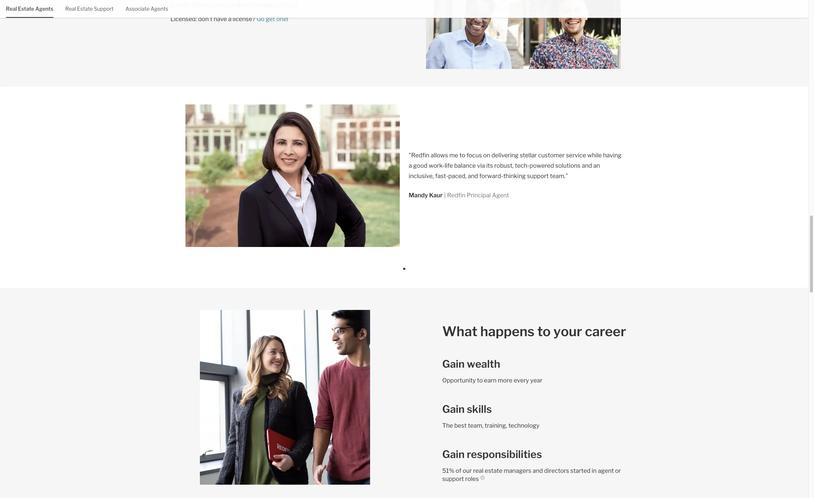 Task type: vqa. For each thing, say whether or not it's contained in the screenshot.
"950K"
no



Task type: locate. For each thing, give the bounding box(es) containing it.
year
[[530, 378, 543, 385]]

0 vertical spatial a
[[228, 16, 232, 23]]

to
[[460, 152, 465, 159], [537, 324, 551, 340], [477, 378, 483, 385]]

2 vertical spatial gain
[[442, 449, 465, 462]]

0 horizontal spatial and
[[468, 173, 478, 180]]

a left good
[[409, 163, 412, 170]]

of
[[456, 468, 461, 475]]

1 agents from the left
[[35, 6, 53, 12]]

and left an in the top right of the page
[[582, 163, 592, 170]]

0 horizontal spatial to
[[460, 152, 465, 159]]

associate agents
[[125, 6, 168, 12]]

to left your
[[537, 324, 551, 340]]

redfin right | at right top
[[447, 192, 466, 199]]

|
[[444, 192, 446, 199]]

the best team, training, technology
[[442, 423, 540, 430]]

2 horizontal spatial to
[[537, 324, 551, 340]]

1 vertical spatial support
[[442, 476, 464, 483]]

support inside "redfin allows me to focus on delivering stellar customer service while having a good work-life balance via its robust, tech-powered solutions and an inclusive, fast-paced, and forward-thinking support team."
[[527, 173, 549, 180]]

1 vertical spatial gain
[[442, 404, 465, 416]]

to right me
[[460, 152, 465, 159]]

in
[[592, 468, 597, 475]]

life
[[445, 163, 453, 170]]

thinking
[[503, 173, 526, 180]]

team,
[[468, 423, 484, 430]]

gain up opportunity at bottom
[[442, 358, 465, 371]]

1 real from the left
[[6, 6, 17, 12]]

what happens to your career
[[442, 324, 626, 340]]

support
[[527, 173, 549, 180], [442, 476, 464, 483]]

0 horizontal spatial agents
[[35, 6, 53, 12]]

estate
[[18, 6, 34, 12], [77, 6, 93, 12]]

directors
[[544, 468, 569, 475]]

2 vertical spatial and
[[533, 468, 543, 475]]

solutions
[[555, 163, 581, 170]]

gain responsibilities
[[442, 449, 542, 462]]

service
[[566, 152, 586, 159]]

1 horizontal spatial real
[[65, 6, 76, 12]]

opportunity
[[442, 378, 476, 385]]

best
[[454, 423, 467, 430]]

real estate support link
[[65, 0, 114, 17]]

1 gain from the top
[[442, 358, 465, 371]]

51% of our real estate managers and directors started in agent or support roles
[[442, 468, 621, 483]]

its
[[486, 163, 493, 170]]

a
[[170, 2, 175, 9]]

gain up the
[[442, 404, 465, 416]]

gain
[[442, 358, 465, 371], [442, 404, 465, 416], [442, 449, 465, 462]]

"redfin
[[409, 152, 430, 159]]

gain for gain skills
[[442, 404, 465, 416]]

1 horizontal spatial agents
[[151, 6, 168, 12]]

0 vertical spatial gain
[[442, 358, 465, 371]]

gain up 'of'
[[442, 449, 465, 462]]

a
[[228, 16, 232, 23], [409, 163, 412, 170]]

to inside "redfin allows me to focus on delivering stellar customer service while having a good work-life balance via its robust, tech-powered solutions and an inclusive, fast-paced, and forward-thinking support team."
[[460, 152, 465, 159]]

0 vertical spatial support
[[527, 173, 549, 180]]

a multi-tasker, because redfin keeps you busy
[[170, 2, 299, 9]]

keeps
[[256, 2, 273, 9]]

0 vertical spatial and
[[582, 163, 592, 170]]

1 vertical spatial redfin
[[447, 192, 466, 199]]

wealth
[[467, 358, 500, 371]]

mandy kaur | redfin principal agent
[[409, 192, 509, 199]]

real
[[6, 6, 17, 12], [65, 6, 76, 12]]

support down powered
[[527, 173, 549, 180]]

real
[[473, 468, 484, 475]]

an
[[593, 163, 600, 170]]

1 horizontal spatial a
[[409, 163, 412, 170]]

1 horizontal spatial estate
[[77, 6, 93, 12]]

started
[[571, 468, 591, 475]]

redfin
[[236, 2, 255, 9], [447, 192, 466, 199]]

1 horizontal spatial and
[[533, 468, 543, 475]]

paced,
[[448, 173, 467, 180]]

support down 51%
[[442, 476, 464, 483]]

1 vertical spatial and
[[468, 173, 478, 180]]

your
[[554, 324, 582, 340]]

agents
[[35, 6, 53, 12], [151, 6, 168, 12]]

and left directors
[[533, 468, 543, 475]]

2 vertical spatial to
[[477, 378, 483, 385]]

happens
[[480, 324, 535, 340]]

don't
[[198, 16, 212, 23]]

1 horizontal spatial support
[[527, 173, 549, 180]]

or
[[615, 468, 621, 475]]

2 horizontal spatial and
[[582, 163, 592, 170]]

2 estate from the left
[[77, 6, 93, 12]]

estate for support
[[77, 6, 93, 12]]

me
[[449, 152, 458, 159]]

0 horizontal spatial real
[[6, 6, 17, 12]]

a right have in the top left of the page
[[228, 16, 232, 23]]

0 vertical spatial redfin
[[236, 2, 255, 9]]

1 estate from the left
[[18, 6, 34, 12]]

2 gain from the top
[[442, 404, 465, 416]]

gain wealth
[[442, 358, 500, 371]]

redfin employees smiling and walking down a hall image
[[200, 310, 370, 486]]

0 horizontal spatial support
[[442, 476, 464, 483]]

real estate support
[[65, 6, 114, 12]]

0 horizontal spatial a
[[228, 16, 232, 23]]

0 vertical spatial to
[[460, 152, 465, 159]]

and
[[582, 163, 592, 170], [468, 173, 478, 180], [533, 468, 543, 475]]

real for real estate agents
[[6, 6, 17, 12]]

2 real from the left
[[65, 6, 76, 12]]

go get one link
[[257, 16, 287, 23]]

good
[[413, 163, 428, 170]]

1 vertical spatial a
[[409, 163, 412, 170]]

redfin up license?
[[236, 2, 255, 9]]

and down balance
[[468, 173, 478, 180]]

to left earn at right bottom
[[477, 378, 483, 385]]

tasker,
[[192, 2, 211, 9]]

3 gain from the top
[[442, 449, 465, 462]]

licensed: don't have a license? go get one !
[[170, 16, 288, 23]]

0 horizontal spatial estate
[[18, 6, 34, 12]]

tech-
[[515, 163, 530, 170]]



Task type: describe. For each thing, give the bounding box(es) containing it.
powered
[[530, 163, 554, 170]]

roles
[[465, 476, 479, 483]]

skills
[[467, 404, 492, 416]]

real for real estate support
[[65, 6, 76, 12]]

via
[[477, 163, 485, 170]]

because
[[212, 2, 235, 9]]

have
[[214, 16, 227, 23]]

principal
[[467, 192, 491, 199]]

"redfin allows me to focus on delivering stellar customer service while having a good work-life balance via its robust, tech-powered solutions and an inclusive, fast-paced, and forward-thinking support team."
[[409, 152, 622, 180]]

agent
[[492, 192, 509, 199]]

51%
[[442, 468, 454, 475]]

associate agents link
[[125, 0, 168, 17]]

what
[[442, 324, 478, 340]]

licensed:
[[170, 16, 197, 23]]

!
[[287, 16, 288, 23]]

disclaimer image
[[481, 476, 485, 481]]

agent
[[598, 468, 614, 475]]

slide 1 dot image
[[403, 268, 405, 270]]

forward-
[[480, 173, 503, 180]]

gain for gain wealth
[[442, 358, 465, 371]]

managers
[[504, 468, 532, 475]]

get
[[266, 16, 275, 23]]

training,
[[485, 423, 507, 430]]

the
[[442, 423, 453, 430]]

every
[[514, 378, 529, 385]]

stellar
[[520, 152, 537, 159]]

you
[[274, 2, 284, 9]]

associate
[[125, 6, 150, 12]]

mandy
[[409, 192, 428, 199]]

robust,
[[494, 163, 514, 170]]

while
[[588, 152, 602, 159]]

go
[[257, 16, 265, 23]]

support
[[94, 6, 114, 12]]

gain skills
[[442, 404, 492, 416]]

1 horizontal spatial to
[[477, 378, 483, 385]]

delivering
[[492, 152, 519, 159]]

license?
[[233, 16, 255, 23]]

career
[[585, 324, 626, 340]]

earn
[[484, 378, 497, 385]]

and inside 51% of our real estate managers and directors started in agent or support roles
[[533, 468, 543, 475]]

one
[[276, 16, 287, 23]]

a inside "redfin allows me to focus on delivering stellar customer service while having a good work-life balance via its robust, tech-powered solutions and an inclusive, fast-paced, and forward-thinking support team."
[[409, 163, 412, 170]]

2 agents from the left
[[151, 6, 168, 12]]

real estate agents
[[6, 6, 53, 12]]

more
[[498, 378, 513, 385]]

0 horizontal spatial redfin
[[236, 2, 255, 9]]

grid of smiling agents image
[[426, 0, 621, 69]]

team."
[[550, 173, 568, 180]]

customer
[[538, 152, 565, 159]]

work-
[[429, 163, 445, 170]]

technology
[[509, 423, 540, 430]]

busy
[[285, 2, 299, 9]]

on
[[483, 152, 490, 159]]

real estate agents link
[[6, 0, 53, 17]]

1 vertical spatial to
[[537, 324, 551, 340]]

balance
[[454, 163, 476, 170]]

responsibilities
[[467, 449, 542, 462]]

having
[[603, 152, 622, 159]]

estate
[[485, 468, 503, 475]]

inclusive,
[[409, 173, 434, 180]]

kaur
[[429, 192, 443, 199]]

focus
[[467, 152, 482, 159]]

our
[[463, 468, 472, 475]]

support inside 51% of our real estate managers and directors started in agent or support roles
[[442, 476, 464, 483]]

1 horizontal spatial redfin
[[447, 192, 466, 199]]

estate for agents
[[18, 6, 34, 12]]

gain for gain responsibilities
[[442, 449, 465, 462]]

multi-
[[176, 2, 192, 9]]

allows
[[431, 152, 448, 159]]

fast-
[[435, 173, 448, 180]]

opportunity to earn more every year
[[442, 378, 543, 385]]



